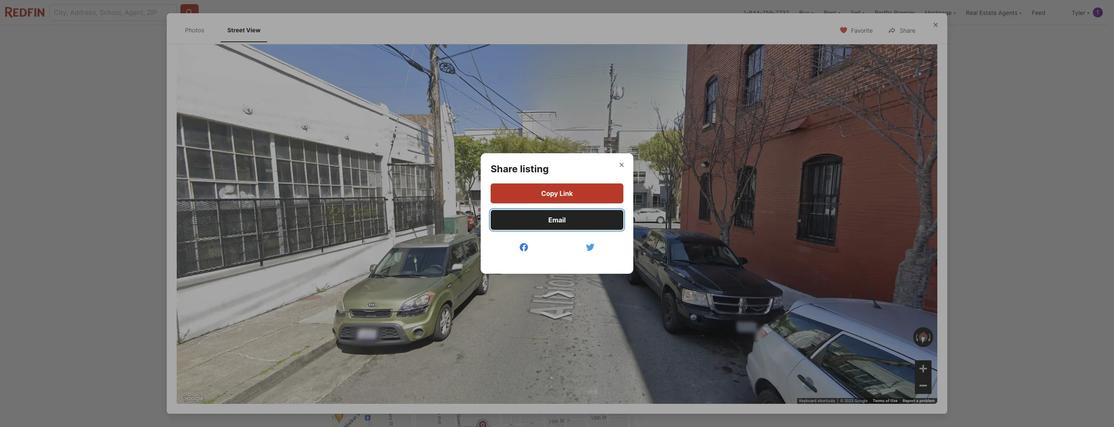Task type: vqa. For each thing, say whether or not it's contained in the screenshot.
Photo of 5215 Ernest Ave, El Cerrito, CA 94530
no



Task type: describe. For each thing, give the bounding box(es) containing it.
keyboard shortcuts button
[[799, 399, 835, 404]]

baths
[[438, 302, 456, 310]]

ca
[[421, 273, 430, 281]]

map entry image
[[592, 273, 633, 314]]

of
[[886, 399, 890, 404]]

2023
[[844, 399, 854, 404]]

message
[[709, 341, 738, 349]]

map button
[[336, 372, 365, 389]]

$1,350
[[332, 289, 364, 301]]

tour
[[722, 314, 735, 322]]

photos
[[743, 244, 763, 251]]

map
[[343, 376, 358, 385]]

94103
[[432, 273, 452, 281]]

844-
[[749, 9, 762, 16]]

1
[[438, 289, 442, 301]]

shortcuts
[[818, 399, 835, 404]]

share for share
[[900, 27, 915, 34]]

overview tab
[[398, 27, 454, 47]]

premier
[[894, 9, 915, 16]]

send a message
[[686, 341, 738, 349]]

0 vertical spatial 1731
[[332, 273, 346, 281]]

0 beds
[[402, 289, 418, 310]]

0 vertical spatial st
[[363, 273, 370, 281]]

share for share listing
[[491, 163, 518, 175]]

satellite button
[[365, 372, 405, 389]]

13
[[735, 244, 742, 251]]

redfin premier button
[[870, 0, 920, 25]]

2 , from the left
[[417, 273, 419, 281]]

2 tab from the left
[[454, 27, 511, 47]]

request
[[688, 314, 715, 322]]

© 2023 google
[[840, 399, 868, 404]]

menu bar containing map
[[336, 372, 405, 389]]

share listing dialog containing photos
[[167, 13, 947, 414]]

favorite button
[[832, 22, 880, 39]]

terms of use
[[873, 399, 898, 404]]

160 sq ft
[[476, 289, 493, 310]]

2 vertical spatial street view
[[550, 376, 575, 381]]

1 vertical spatial st
[[731, 287, 740, 297]]

a for problem
[[916, 399, 919, 404]]

request a tour
[[688, 314, 735, 322]]

street inside street view tab
[[227, 27, 245, 34]]

photos tab
[[178, 20, 211, 40]]

keyboard shortcuts
[[799, 399, 835, 404]]

1-
[[743, 9, 749, 16]]

contact 1731 15th st
[[657, 287, 740, 297]]

a for tour
[[717, 314, 720, 322]]

1 horizontal spatial 15th
[[712, 287, 730, 297]]

share button
[[881, 22, 922, 39]]

map region
[[316, 324, 635, 428]]

2 horizontal spatial view
[[564, 376, 575, 381]]

feed button
[[1027, 0, 1067, 25]]

0
[[402, 289, 409, 301]]

use
[[891, 399, 898, 404]]

©
[[840, 399, 843, 404]]

0 vertical spatial 15th
[[348, 273, 361, 281]]

copy link button
[[491, 184, 623, 204]]

street view tab
[[221, 20, 267, 40]]

francisco
[[387, 273, 417, 281]]

share listing element
[[491, 153, 559, 175]]

terms of use link
[[873, 399, 898, 404]]

1 vertical spatial street view
[[357, 244, 390, 251]]

1 horizontal spatial view
[[375, 244, 390, 251]]

1 tab from the left
[[332, 27, 398, 47]]

email button
[[491, 210, 623, 230]]

listing
[[520, 163, 549, 175]]

send
[[686, 341, 702, 349]]



Task type: locate. For each thing, give the bounding box(es) containing it.
0 horizontal spatial 1731
[[332, 273, 346, 281]]

photos
[[185, 27, 204, 34]]

1 , from the left
[[370, 273, 371, 281]]

view
[[246, 27, 261, 34], [375, 244, 390, 251], [564, 376, 575, 381]]

3 tab from the left
[[511, 27, 562, 47]]

1 horizontal spatial 1731
[[691, 287, 710, 297]]

send a message button
[[657, 335, 767, 355]]

a right report
[[916, 399, 919, 404]]

keyboard
[[799, 399, 817, 404]]

user photo image
[[1093, 7, 1103, 17]]

2 horizontal spatial street view
[[550, 376, 575, 381]]

15th
[[348, 273, 361, 281], [712, 287, 730, 297]]

redfin
[[875, 9, 892, 16]]

1 horizontal spatial share
[[900, 27, 915, 34]]

a for message
[[704, 341, 707, 349]]

7732
[[775, 9, 789, 16]]

link
[[560, 190, 573, 198]]

overview
[[412, 33, 439, 40]]

a left tour
[[717, 314, 720, 322]]

0 vertical spatial view
[[246, 27, 261, 34]]

0 vertical spatial street
[[227, 27, 245, 34]]

directions button
[[580, 373, 615, 384]]

overview tab list
[[332, 25, 568, 47]]

0 vertical spatial street view
[[227, 27, 261, 34]]

st up tour
[[731, 287, 740, 297]]

sq
[[476, 302, 484, 310]]

copy
[[541, 190, 558, 198]]

satellite
[[372, 376, 398, 385]]

0 horizontal spatial street view
[[227, 27, 261, 34]]

favorite
[[851, 27, 873, 34]]

1731 up request
[[691, 287, 710, 297]]

, left ca
[[417, 273, 419, 281]]

15th up $1,350
[[348, 273, 361, 281]]

0 horizontal spatial street
[[227, 27, 245, 34]]

street
[[227, 27, 245, 34], [357, 244, 374, 251], [550, 376, 563, 381]]

1 vertical spatial street
[[357, 244, 374, 251]]

street view
[[227, 27, 261, 34], [357, 244, 390, 251], [550, 376, 575, 381]]

160
[[476, 289, 493, 301]]

beds
[[402, 302, 418, 310]]

san
[[373, 273, 385, 281]]

1 vertical spatial 15th
[[712, 287, 730, 297]]

$1,350 /mo price
[[332, 289, 382, 310]]

image image
[[332, 49, 643, 262], [646, 49, 776, 154], [646, 157, 776, 262]]

1 vertical spatial street view button
[[539, 373, 577, 384]]

0 vertical spatial share
[[900, 27, 915, 34]]

1 baths
[[438, 289, 456, 310]]

share
[[900, 27, 915, 34], [491, 163, 518, 175]]

view inside street view tab
[[246, 27, 261, 34]]

0 horizontal spatial 15th
[[348, 273, 361, 281]]

2 vertical spatial street
[[550, 376, 563, 381]]

1-844-759-7732 link
[[743, 9, 789, 16]]

0 horizontal spatial street view button
[[338, 239, 397, 256]]

share down the premier
[[900, 27, 915, 34]]

1 horizontal spatial ,
[[417, 273, 419, 281]]

1731
[[332, 273, 346, 281], [691, 287, 710, 297]]

tab list containing photos
[[177, 18, 275, 42]]

0 horizontal spatial ,
[[370, 273, 371, 281]]

0 horizontal spatial a
[[704, 341, 707, 349]]

1 vertical spatial share
[[491, 163, 518, 175]]

1 horizontal spatial street
[[357, 244, 374, 251]]

feed
[[1032, 9, 1046, 16]]

City, Address, School, Agent, ZIP search field
[[49, 4, 177, 21]]

1 horizontal spatial street view button
[[539, 373, 577, 384]]

street view button left directions "button"
[[539, 373, 577, 384]]

contact
[[657, 287, 689, 297]]

2 vertical spatial a
[[916, 399, 919, 404]]

759-
[[762, 9, 775, 16]]

report a problem link
[[903, 399, 935, 404]]

,
[[370, 273, 371, 281], [417, 273, 419, 281]]

1 vertical spatial a
[[704, 341, 707, 349]]

email
[[548, 216, 566, 224]]

street view button
[[338, 239, 397, 256], [539, 373, 577, 384]]

a inside button
[[704, 341, 707, 349]]

a right send on the right bottom
[[704, 341, 707, 349]]

0 horizontal spatial st
[[363, 273, 370, 281]]

0 horizontal spatial view
[[246, 27, 261, 34]]

tab
[[332, 27, 398, 47], [454, 27, 511, 47], [511, 27, 562, 47]]

copy link
[[541, 190, 573, 198]]

15th up tour
[[712, 287, 730, 297]]

1 horizontal spatial street view
[[357, 244, 390, 251]]

1-844-759-7732
[[743, 9, 789, 16]]

0 vertical spatial street view button
[[338, 239, 397, 256]]

report a problem
[[903, 399, 935, 404]]

tab list
[[177, 18, 275, 42]]

1 horizontal spatial st
[[731, 287, 740, 297]]

1 vertical spatial 1731
[[691, 287, 710, 297]]

, left 'san'
[[370, 273, 371, 281]]

request a tour button
[[657, 308, 767, 328]]

menu bar
[[336, 372, 405, 389]]

a inside "button"
[[717, 314, 720, 322]]

st
[[363, 273, 370, 281], [731, 287, 740, 297]]

street view inside street view tab
[[227, 27, 261, 34]]

1 horizontal spatial a
[[717, 314, 720, 322]]

problem
[[920, 399, 935, 404]]

share left "listing"
[[491, 163, 518, 175]]

redfin premier
[[875, 9, 915, 16]]

submit search image
[[185, 8, 194, 17]]

2 horizontal spatial a
[[916, 399, 919, 404]]

1 vertical spatial view
[[375, 244, 390, 251]]

report
[[903, 399, 915, 404]]

share listing dialog containing share listing
[[481, 153, 633, 274]]

1731 up $1,350
[[332, 273, 346, 281]]

share listing
[[491, 163, 549, 175]]

for sale std image
[[477, 421, 489, 428]]

google
[[855, 399, 868, 404]]

street view button up 'san'
[[338, 239, 397, 256]]

directions
[[592, 376, 613, 381]]

google image
[[179, 394, 206, 404]]

/mo
[[364, 289, 382, 301]]

0 horizontal spatial share
[[491, 163, 518, 175]]

price
[[332, 302, 347, 310]]

1731 15th st , san francisco , ca 94103
[[332, 273, 452, 281]]

tab list inside share listing dialog
[[177, 18, 275, 42]]

2 vertical spatial view
[[564, 376, 575, 381]]

share listing dialog
[[167, 13, 947, 414], [481, 153, 633, 274]]

13 photos button
[[716, 239, 770, 256]]

0 vertical spatial a
[[717, 314, 720, 322]]

terms
[[873, 399, 885, 404]]

2 horizontal spatial street
[[550, 376, 563, 381]]

share inside button
[[900, 27, 915, 34]]

st left 'san'
[[363, 273, 370, 281]]

ft
[[486, 302, 492, 310]]

13 photos
[[735, 244, 763, 251]]

a
[[717, 314, 720, 322], [704, 341, 707, 349], [916, 399, 919, 404]]



